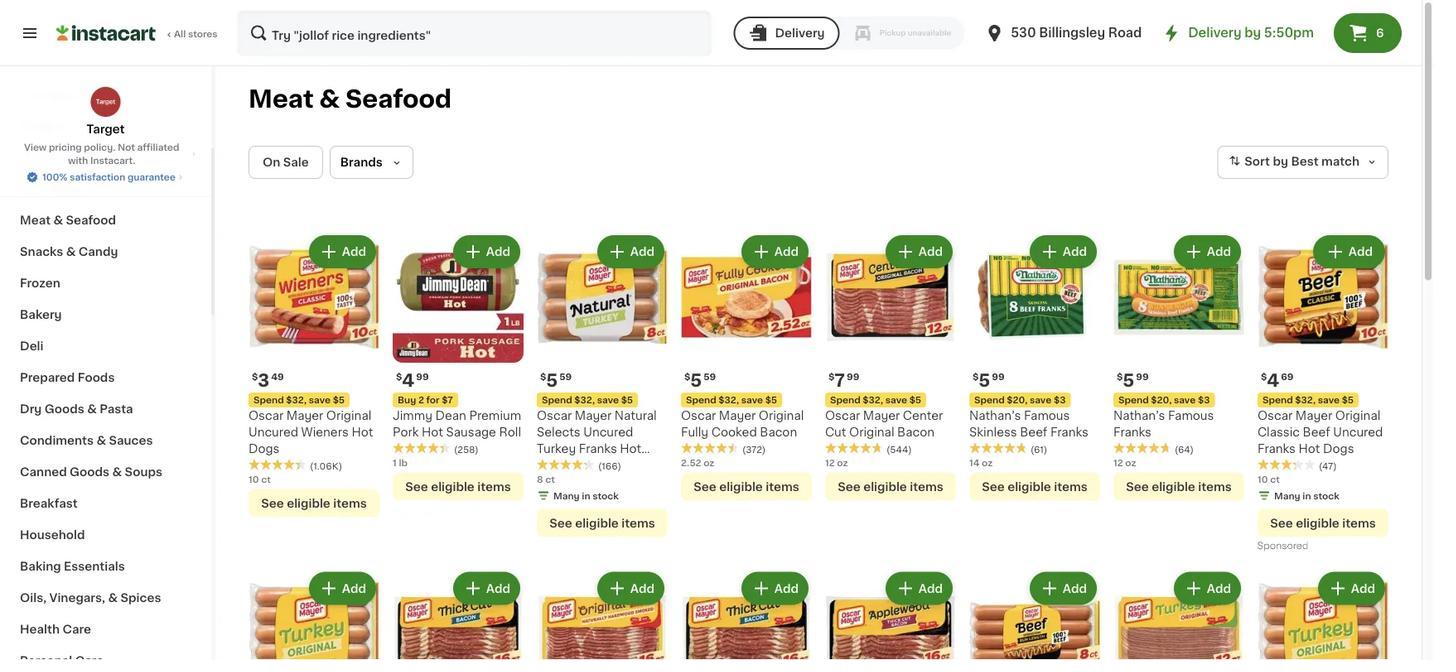 Task type: vqa. For each thing, say whether or not it's contained in the screenshot.
&
yes



Task type: describe. For each thing, give the bounding box(es) containing it.
hot inside jimmy dean premium pork hot sausage roll
[[422, 427, 443, 438]]

items for oscar mayer original classic beef uncured franks hot dogs
[[1343, 518, 1376, 529]]

see eligible items button for oscar mayer center cut original bacon
[[825, 473, 956, 501]]

baking essentials
[[20, 561, 125, 573]]

with
[[68, 156, 88, 165]]

1 vertical spatial meat
[[20, 215, 51, 227]]

nathan's for franks
[[1114, 410, 1165, 422]]

essentials
[[64, 561, 125, 573]]

foods
[[78, 373, 115, 384]]

$ for nathan's famous franks
[[1117, 373, 1123, 382]]

candy
[[79, 247, 118, 258]]

(372)
[[743, 445, 766, 454]]

$3 for nathan's famous franks
[[1198, 396, 1210, 405]]

eligible for oscar mayer original classic beef uncured franks hot dogs
[[1296, 518, 1340, 529]]

wieners
[[301, 427, 349, 438]]

bacon for 5
[[760, 427, 797, 438]]

sponsored badge image
[[1258, 542, 1308, 551]]

oscar mayer original classic beef uncured franks hot dogs
[[1258, 410, 1383, 455]]

household link
[[10, 520, 201, 551]]

see for oscar mayer original fully cooked bacon
[[694, 481, 717, 493]]

original for 5
[[759, 410, 804, 422]]

see for nathan's famous franks
[[1126, 481, 1149, 493]]

spend for oscar mayer original uncured wieners hot dogs
[[254, 396, 284, 405]]

7
[[835, 372, 845, 389]]

& up brands dropdown button
[[319, 87, 340, 111]]

eligible for oscar mayer natural selects uncured turkey franks hot dogs
[[575, 518, 619, 529]]

oscar for classic
[[1258, 410, 1293, 422]]

delivery by 5:50pm link
[[1162, 23, 1314, 43]]

Best match Sort by field
[[1218, 146, 1389, 179]]

eligible for jimmy dean premium pork hot sausage roll
[[431, 481, 475, 493]]

ct for 3
[[261, 475, 271, 484]]

see for oscar mayer center cut original bacon
[[838, 481, 861, 493]]

ct for 5
[[545, 475, 555, 484]]

(544)
[[887, 445, 912, 454]]

$5 for beef
[[1342, 396, 1354, 405]]

oscar for cut
[[825, 410, 860, 422]]

ct for 4
[[1271, 475, 1280, 484]]

3
[[258, 372, 270, 389]]

see eligible items for nathan's famous skinless beef franks
[[982, 481, 1088, 493]]

soups
[[125, 467, 162, 479]]

beverages
[[20, 184, 83, 195]]

save for cut
[[886, 396, 907, 405]]

beef inside nathan's famous skinless beef franks
[[1020, 427, 1048, 438]]

$5 for uncured
[[621, 396, 633, 405]]

care
[[62, 624, 91, 636]]

530
[[1011, 27, 1036, 39]]

100% satisfaction guarantee
[[42, 173, 176, 182]]

meat & seafood inside meat & seafood link
[[20, 215, 116, 227]]

selects
[[537, 427, 581, 438]]

spend for oscar mayer natural selects uncured turkey franks hot dogs
[[542, 396, 572, 405]]

all
[[174, 29, 186, 39]]

buy
[[398, 396, 416, 405]]

see eligible items button for oscar mayer original uncured wieners hot dogs
[[249, 489, 380, 518]]

spend for oscar mayer original classic beef uncured franks hot dogs
[[1263, 396, 1293, 405]]

all stores link
[[56, 10, 219, 56]]

eligible for oscar mayer original uncured wieners hot dogs
[[287, 498, 331, 509]]

& left "pasta"
[[87, 404, 97, 416]]

items for nathan's famous skinless beef franks
[[1054, 481, 1088, 493]]

oils, vinegars, & spices link
[[10, 583, 201, 614]]

many for 4
[[1275, 491, 1301, 501]]

policy.
[[84, 143, 116, 152]]

hot inside oscar mayer original uncured wieners hot dogs
[[352, 427, 373, 438]]

frozen link
[[10, 268, 201, 300]]

$3 for nathan's famous skinless beef franks
[[1054, 396, 1066, 405]]

10 ct for 4
[[1258, 475, 1280, 484]]

spend $32, save $5 for beef
[[1263, 396, 1354, 405]]

mayer for original
[[863, 410, 900, 422]]

& down "beverages"
[[53, 215, 63, 227]]

view
[[24, 143, 47, 152]]

oscar mayer original uncured wieners hot dogs
[[249, 410, 373, 455]]

vinegars,
[[49, 593, 105, 605]]

530 billingsley road button
[[985, 10, 1142, 56]]

spend $20, save $3 for franks
[[1119, 396, 1210, 405]]

uncured inside oscar mayer original classic beef uncured franks hot dogs
[[1334, 427, 1383, 438]]

12 oz for 7
[[825, 458, 848, 467]]

69
[[1281, 373, 1294, 382]]

see eligible items for nathan's famous franks
[[1126, 481, 1232, 493]]

see eligible items button for oscar mayer original fully cooked bacon
[[681, 473, 812, 501]]

jimmy
[[393, 410, 433, 422]]

prepared foods link
[[10, 363, 201, 394]]

$ for nathan's famous skinless beef franks
[[973, 373, 979, 382]]

not
[[118, 143, 135, 152]]

99 for oscar mayer center cut original bacon
[[847, 373, 860, 382]]

49
[[271, 373, 284, 382]]

in for 5
[[582, 491, 591, 501]]

nathan's famous franks
[[1114, 410, 1214, 438]]

$ for oscar mayer original fully cooked bacon
[[685, 373, 691, 382]]

mayer for wieners
[[287, 410, 323, 422]]

see eligible items button for oscar mayer natural selects uncured turkey franks hot dogs
[[537, 509, 668, 537]]

oils, vinegars, & spices
[[20, 593, 161, 605]]

oscar mayer original fully cooked bacon
[[681, 410, 804, 438]]

see eligible items button for oscar mayer original classic beef uncured franks hot dogs
[[1258, 509, 1389, 537]]

8
[[537, 475, 543, 484]]

health care
[[20, 624, 91, 636]]

$ 3 49
[[252, 372, 284, 389]]

items for oscar mayer original fully cooked bacon
[[766, 481, 799, 493]]

many in stock for 4
[[1275, 491, 1340, 501]]

dairy & eggs link
[[10, 142, 201, 174]]

canned
[[20, 467, 67, 479]]

sale
[[283, 157, 309, 168]]

by for delivery
[[1245, 27, 1261, 39]]

brands button
[[330, 146, 413, 179]]

5 for nathan's famous skinless beef franks
[[979, 372, 991, 389]]

on sale button
[[249, 146, 323, 179]]

14 oz
[[970, 458, 993, 467]]

affiliated
[[137, 143, 179, 152]]

canned goods & soups
[[20, 467, 162, 479]]

oscar for selects
[[537, 410, 572, 422]]

jimmy dean premium pork hot sausage roll
[[393, 410, 521, 438]]

see eligible items for oscar mayer center cut original bacon
[[838, 481, 944, 493]]

dry goods & pasta
[[20, 404, 133, 416]]

save for classic
[[1318, 396, 1340, 405]]

& left sauces
[[96, 435, 106, 447]]

dry goods & pasta link
[[10, 394, 201, 426]]

see eligible items for oscar mayer original uncured wieners hot dogs
[[261, 498, 367, 509]]

delivery button
[[734, 17, 840, 50]]

best match
[[1291, 156, 1360, 168]]

dean
[[436, 410, 466, 422]]

pasta
[[100, 404, 133, 416]]

(1.06k)
[[310, 462, 342, 471]]

8 ct
[[537, 475, 555, 484]]

target
[[87, 123, 125, 135]]

target link
[[87, 86, 125, 138]]

deli link
[[10, 331, 201, 363]]

service type group
[[734, 17, 965, 50]]

dairy & eggs
[[20, 152, 97, 164]]

6
[[1376, 27, 1384, 39]]

2.52
[[681, 458, 702, 467]]

$ for jimmy dean premium pork hot sausage roll
[[396, 373, 402, 382]]

canned goods & soups link
[[10, 457, 201, 489]]

dogs for 4
[[1323, 443, 1355, 455]]

4 for oscar mayer original classic beef uncured franks hot dogs
[[1267, 372, 1280, 389]]

hot inside oscar mayer original classic beef uncured franks hot dogs
[[1299, 443, 1321, 455]]

save for beef
[[1030, 396, 1052, 405]]

& left candy
[[66, 247, 76, 258]]

10 ct for 3
[[249, 475, 271, 484]]

bakery
[[20, 310, 62, 321]]

0 vertical spatial seafood
[[346, 87, 452, 111]]

99 for nathan's famous skinless beef franks
[[992, 373, 1005, 382]]

snacks
[[20, 247, 63, 258]]

road
[[1109, 27, 1142, 39]]

$20, for franks
[[1151, 396, 1172, 405]]

eggs
[[67, 152, 97, 164]]

nathan's for skinless
[[970, 410, 1021, 422]]

buy 2 for $7
[[398, 396, 453, 405]]

0 horizontal spatial seafood
[[66, 215, 116, 227]]

dairy
[[20, 152, 52, 164]]

bakery link
[[10, 300, 201, 331]]

59 for oscar mayer original fully cooked bacon
[[704, 373, 716, 382]]

target logo image
[[90, 86, 121, 118]]

prepared
[[20, 373, 75, 384]]

eligible for oscar mayer center cut original bacon
[[864, 481, 907, 493]]

sort
[[1245, 156, 1270, 168]]

spend $32, save $5 for original
[[830, 396, 922, 405]]

spices
[[121, 593, 161, 605]]

stores
[[188, 29, 218, 39]]

bacon for 7
[[898, 427, 935, 438]]



Task type: locate. For each thing, give the bounding box(es) containing it.
franks inside nathan's famous skinless beef franks
[[1051, 427, 1089, 438]]

dogs up 8 ct
[[537, 460, 568, 472]]

1 spend $32, save $5 from the left
[[254, 396, 345, 405]]

1 horizontal spatial 12
[[1114, 458, 1123, 467]]

4 99 from the left
[[1136, 373, 1149, 382]]

save up natural
[[597, 396, 619, 405]]

1 horizontal spatial seafood
[[346, 87, 452, 111]]

99 for jimmy dean premium pork hot sausage roll
[[416, 373, 429, 382]]

dogs
[[249, 443, 280, 455], [1323, 443, 1355, 455], [537, 460, 568, 472]]

famous for nathan's famous skinless beef franks
[[1024, 410, 1070, 422]]

stock for 5
[[593, 491, 619, 501]]

2 horizontal spatial ct
[[1271, 475, 1280, 484]]

0 vertical spatial meat
[[249, 87, 314, 111]]

1 horizontal spatial $20,
[[1151, 396, 1172, 405]]

12 down "nathan's famous franks"
[[1114, 458, 1123, 467]]

uncured left wieners
[[249, 427, 298, 438]]

spend $20, save $3 for skinless
[[975, 396, 1066, 405]]

original up wieners
[[326, 410, 372, 422]]

5 $ from the left
[[829, 373, 835, 382]]

many in stock down '(47)'
[[1275, 491, 1340, 501]]

6 spend from the left
[[1119, 396, 1149, 405]]

0 horizontal spatial many
[[554, 491, 580, 501]]

12 oz
[[825, 458, 848, 467], [1114, 458, 1137, 467]]

1 horizontal spatial meat
[[249, 87, 314, 111]]

items for oscar mayer natural selects uncured turkey franks hot dogs
[[622, 518, 655, 529]]

original inside oscar mayer original uncured wieners hot dogs
[[326, 410, 372, 422]]

1 horizontal spatial $ 5 99
[[1117, 372, 1149, 389]]

1 beef from the left
[[1020, 427, 1048, 438]]

3 5 from the left
[[979, 372, 991, 389]]

1 famous from the left
[[1024, 410, 1070, 422]]

1 $32, from the left
[[286, 396, 307, 405]]

10 ct
[[249, 475, 271, 484], [1258, 475, 1280, 484]]

spend $32, save $5 for wieners
[[254, 396, 345, 405]]

$ for oscar mayer original classic beef uncured franks hot dogs
[[1261, 373, 1267, 382]]

stock for 4
[[1314, 491, 1340, 501]]

1 horizontal spatial nathan's
[[1114, 410, 1165, 422]]

mayer up wieners
[[287, 410, 323, 422]]

2 10 from the left
[[1258, 475, 1268, 484]]

by for sort
[[1273, 156, 1289, 168]]

$ 5 59 up selects
[[540, 372, 572, 389]]

see eligible items button up sponsored badge image
[[1258, 509, 1389, 537]]

10 for 4
[[1258, 475, 1268, 484]]

$ 5 99 for nathan's famous skinless beef franks
[[973, 372, 1005, 389]]

famous up (64)
[[1168, 410, 1214, 422]]

hot up (166)
[[620, 443, 642, 455]]

1 many in stock from the left
[[554, 491, 619, 501]]

oz for cut
[[837, 458, 848, 467]]

Search field
[[239, 12, 711, 55]]

2 spend $32, save $5 from the left
[[542, 396, 633, 405]]

0 vertical spatial by
[[1245, 27, 1261, 39]]

& left soups at the left of page
[[112, 467, 122, 479]]

view pricing policy. not affiliated with instacart. link
[[13, 141, 198, 167]]

oscar mayer center cut original bacon
[[825, 410, 943, 438]]

6 $ from the left
[[973, 373, 979, 382]]

0 horizontal spatial $ 5 99
[[973, 372, 1005, 389]]

6 button
[[1334, 13, 1402, 53]]

dogs for 5
[[537, 460, 568, 472]]

dogs inside oscar mayer original uncured wieners hot dogs
[[249, 443, 280, 455]]

1 $ 5 59 from the left
[[540, 372, 572, 389]]

seafood up brands dropdown button
[[346, 87, 452, 111]]

dogs inside oscar mayer natural selects uncured turkey franks hot dogs
[[537, 460, 568, 472]]

beef up '(47)'
[[1303, 427, 1331, 438]]

0 horizontal spatial meat & seafood
[[20, 215, 116, 227]]

1 horizontal spatial uncured
[[584, 427, 633, 438]]

$20, up "nathan's famous franks"
[[1151, 396, 1172, 405]]

& inside "link"
[[55, 152, 65, 164]]

99 for nathan's famous franks
[[1136, 373, 1149, 382]]

2 $32, from the left
[[575, 396, 595, 405]]

original inside 'oscar mayer center cut original bacon'
[[849, 427, 895, 438]]

1 horizontal spatial meat & seafood
[[249, 87, 452, 111]]

0 horizontal spatial by
[[1245, 27, 1261, 39]]

2 mayer from the left
[[575, 410, 612, 422]]

1 oz from the left
[[704, 458, 715, 467]]

1 vertical spatial goods
[[70, 467, 109, 479]]

famous inside "nathan's famous franks"
[[1168, 410, 1214, 422]]

2 12 oz from the left
[[1114, 458, 1137, 467]]

5 up fully
[[691, 372, 702, 389]]

0 horizontal spatial 4
[[402, 372, 415, 389]]

bacon inside 'oscar mayer center cut original bacon'
[[898, 427, 935, 438]]

uncured inside oscar mayer original uncured wieners hot dogs
[[249, 427, 298, 438]]

oscar inside oscar mayer natural selects uncured turkey franks hot dogs
[[537, 410, 572, 422]]

see eligible items down the (372) at the bottom right of page
[[694, 481, 799, 493]]

2 $ 5 99 from the left
[[1117, 372, 1149, 389]]

hot up '(47)'
[[1299, 443, 1321, 455]]

spend down $ 7 99
[[830, 396, 861, 405]]

1 nathan's from the left
[[970, 410, 1021, 422]]

10
[[249, 475, 259, 484], [1258, 475, 1268, 484]]

by right "sort"
[[1273, 156, 1289, 168]]

spend $20, save $3 up nathan's famous skinless beef franks
[[975, 396, 1066, 405]]

oscar up classic
[[1258, 410, 1293, 422]]

hot down dean
[[422, 427, 443, 438]]

12 for 5
[[1114, 458, 1123, 467]]

mayer inside oscar mayer original uncured wieners hot dogs
[[287, 410, 323, 422]]

2 in from the left
[[1303, 491, 1311, 501]]

5 for nathan's famous franks
[[1123, 372, 1135, 389]]

(258)
[[454, 445, 479, 454]]

see eligible items button for nathan's famous franks
[[1114, 473, 1245, 501]]

2.52 oz
[[681, 458, 715, 467]]

see for jimmy dean premium pork hot sausage roll
[[405, 481, 428, 493]]

2 $5 from the left
[[621, 396, 633, 405]]

0 horizontal spatial dogs
[[249, 443, 280, 455]]

3 $32, from the left
[[719, 396, 739, 405]]

★★★★★
[[393, 443, 451, 454], [393, 443, 451, 454], [681, 443, 739, 454], [681, 443, 739, 454], [825, 443, 883, 454], [825, 443, 883, 454], [970, 443, 1028, 454], [970, 443, 1028, 454], [1114, 443, 1172, 454], [1114, 443, 1172, 454], [249, 459, 307, 471], [249, 459, 307, 471], [537, 459, 595, 471], [537, 459, 595, 471], [1258, 459, 1316, 471], [1258, 459, 1316, 471]]

1 uncured from the left
[[249, 427, 298, 438]]

10 inside product group
[[249, 475, 259, 484]]

2 spend from the left
[[542, 396, 572, 405]]

1 save from the left
[[309, 396, 331, 405]]

3 $5 from the left
[[765, 396, 777, 405]]

4 5 from the left
[[1123, 372, 1135, 389]]

$32, up oscar mayer original uncured wieners hot dogs
[[286, 396, 307, 405]]

many in stock for 5
[[554, 491, 619, 501]]

4 $ from the left
[[685, 373, 691, 382]]

1 horizontal spatial 10
[[1258, 475, 1268, 484]]

snacks & candy link
[[10, 237, 201, 268]]

59 for oscar mayer natural selects uncured turkey franks hot dogs
[[560, 373, 572, 382]]

dogs up '(47)'
[[1323, 443, 1355, 455]]

$32, up oscar mayer original fully cooked bacon
[[719, 396, 739, 405]]

99 up "nathan's famous franks"
[[1136, 373, 1149, 382]]

seafood up candy
[[66, 215, 116, 227]]

items for jimmy dean premium pork hot sausage roll
[[478, 481, 511, 493]]

1 many from the left
[[554, 491, 580, 501]]

cut
[[825, 427, 847, 438]]

on sale
[[263, 157, 309, 168]]

2 oscar from the left
[[537, 410, 572, 422]]

oscar down $ 3 49
[[249, 410, 284, 422]]

0 horizontal spatial nathan's
[[970, 410, 1021, 422]]

10 for 3
[[249, 475, 259, 484]]

spend $32, save $5 up oscar mayer natural selects uncured turkey franks hot dogs
[[542, 396, 633, 405]]

99 right 7
[[847, 373, 860, 382]]

mayer for cooked
[[719, 410, 756, 422]]

see eligible items button for jimmy dean premium pork hot sausage roll
[[393, 473, 524, 501]]

stock
[[593, 491, 619, 501], [1314, 491, 1340, 501]]

1 horizontal spatial 4
[[1267, 372, 1280, 389]]

franks inside oscar mayer original classic beef uncured franks hot dogs
[[1258, 443, 1296, 455]]

save up nathan's famous skinless beef franks
[[1030, 396, 1052, 405]]

dogs inside oscar mayer original classic beef uncured franks hot dogs
[[1323, 443, 1355, 455]]

1 horizontal spatial delivery
[[1188, 27, 1242, 39]]

oscar for fully
[[681, 410, 716, 422]]

$ 5 99 for nathan's famous franks
[[1117, 372, 1149, 389]]

see eligible items button down '(258)'
[[393, 473, 524, 501]]

0 horizontal spatial spend $20, save $3
[[975, 396, 1066, 405]]

99 inside the "$ 4 99"
[[416, 373, 429, 382]]

eligible
[[431, 481, 475, 493], [719, 481, 763, 493], [864, 481, 907, 493], [1008, 481, 1051, 493], [1152, 481, 1196, 493], [287, 498, 331, 509], [575, 518, 619, 529], [1296, 518, 1340, 529]]

2 ct from the left
[[545, 475, 555, 484]]

beef inside oscar mayer original classic beef uncured franks hot dogs
[[1303, 427, 1331, 438]]

see eligible items for oscar mayer natural selects uncured turkey franks hot dogs
[[550, 518, 655, 529]]

mayer inside oscar mayer original classic beef uncured franks hot dogs
[[1296, 410, 1333, 422]]

mayer inside oscar mayer natural selects uncured turkey franks hot dogs
[[575, 410, 612, 422]]

many up sponsored badge image
[[1275, 491, 1301, 501]]

oscar up fully
[[681, 410, 716, 422]]

mayer up selects
[[575, 410, 612, 422]]

see for oscar mayer original classic beef uncured franks hot dogs
[[1271, 518, 1293, 529]]

prepared foods
[[20, 373, 115, 384]]

3 save from the left
[[741, 396, 763, 405]]

1 horizontal spatial spend $20, save $3
[[1119, 396, 1210, 405]]

famous
[[1024, 410, 1070, 422], [1168, 410, 1214, 422]]

stock down (166)
[[593, 491, 619, 501]]

530 billingsley road
[[1011, 27, 1142, 39]]

save up 'oscar mayer center cut original bacon'
[[886, 396, 907, 405]]

2 horizontal spatial uncured
[[1334, 427, 1383, 438]]

1 $ 5 99 from the left
[[973, 372, 1005, 389]]

oz for fully
[[704, 458, 715, 467]]

7 spend from the left
[[1263, 396, 1293, 405]]

eligible for nathan's famous skinless beef franks
[[1008, 481, 1051, 493]]

eligible down the (544)
[[864, 481, 907, 493]]

1 horizontal spatial 59
[[704, 373, 716, 382]]

$ 7 99
[[829, 372, 860, 389]]

uncured inside oscar mayer natural selects uncured turkey franks hot dogs
[[584, 427, 633, 438]]

3 ct from the left
[[1271, 475, 1280, 484]]

condiments & sauces
[[20, 435, 153, 447]]

2 many in stock from the left
[[1275, 491, 1340, 501]]

product group containing 7
[[825, 232, 956, 501]]

1 horizontal spatial dogs
[[537, 460, 568, 472]]

eligible down (1.06k)
[[287, 498, 331, 509]]

nathan's inside nathan's famous skinless beef franks
[[970, 410, 1021, 422]]

0 horizontal spatial $ 5 59
[[540, 372, 572, 389]]

goods down prepared foods
[[45, 404, 84, 416]]

oscar inside oscar mayer original fully cooked bacon
[[681, 410, 716, 422]]

save up wieners
[[309, 396, 331, 405]]

0 horizontal spatial $20,
[[1007, 396, 1028, 405]]

meat up on sale button
[[249, 87, 314, 111]]

original inside oscar mayer original classic beef uncured franks hot dogs
[[1336, 410, 1381, 422]]

pricing
[[49, 143, 82, 152]]

1 horizontal spatial 10 ct
[[1258, 475, 1280, 484]]

oscar inside oscar mayer original uncured wieners hot dogs
[[249, 410, 284, 422]]

breakfast
[[20, 498, 78, 510]]

1 horizontal spatial ct
[[545, 475, 555, 484]]

1 mayer from the left
[[287, 410, 323, 422]]

1 lb
[[393, 458, 408, 467]]

100%
[[42, 173, 68, 182]]

$32, for original
[[863, 396, 883, 405]]

$32, for cooked
[[719, 396, 739, 405]]

(64)
[[1175, 445, 1194, 454]]

condiments & sauces link
[[10, 426, 201, 457]]

5 $5 from the left
[[1342, 396, 1354, 405]]

oscar
[[249, 410, 284, 422], [537, 410, 572, 422], [681, 410, 716, 422], [825, 410, 860, 422], [1258, 410, 1293, 422]]

2 oz from the left
[[837, 458, 848, 467]]

$ up "nathan's famous franks"
[[1117, 373, 1123, 382]]

2 bacon from the left
[[898, 427, 935, 438]]

99 inside $ 7 99
[[847, 373, 860, 382]]

see eligible items button down (61)
[[970, 473, 1101, 501]]

see eligible items down (61)
[[982, 481, 1088, 493]]

0 horizontal spatial $3
[[1054, 396, 1066, 405]]

12
[[825, 458, 835, 467], [1114, 458, 1123, 467]]

0 horizontal spatial beef
[[1020, 427, 1048, 438]]

spend $20, save $3 up "nathan's famous franks"
[[1119, 396, 1210, 405]]

2 12 from the left
[[1114, 458, 1123, 467]]

$32, for beef
[[1296, 396, 1316, 405]]

on
[[263, 157, 280, 168]]

oscar up cut
[[825, 410, 860, 422]]

$ up cut
[[829, 373, 835, 382]]

5 up "nathan's famous franks"
[[1123, 372, 1135, 389]]

original for 3
[[326, 410, 372, 422]]

1 horizontal spatial in
[[1303, 491, 1311, 501]]

1 99 from the left
[[416, 373, 429, 382]]

2 save from the left
[[597, 396, 619, 405]]

2 spend $20, save $3 from the left
[[1119, 396, 1210, 405]]

99 up 2 on the left of the page
[[416, 373, 429, 382]]

$ 5 59 up fully
[[685, 372, 716, 389]]

guarantee
[[128, 173, 176, 182]]

3 oscar from the left
[[681, 410, 716, 422]]

1 $3 from the left
[[1054, 396, 1066, 405]]

0 horizontal spatial meat
[[20, 215, 51, 227]]

lb
[[399, 458, 408, 467]]

delivery for delivery
[[775, 27, 825, 39]]

$ inside the "$ 4 99"
[[396, 373, 402, 382]]

(61)
[[1031, 445, 1048, 454]]

mayer for beef
[[1296, 410, 1333, 422]]

4 spend from the left
[[830, 396, 861, 405]]

2 4 from the left
[[1267, 372, 1280, 389]]

pork
[[393, 427, 419, 438]]

all stores
[[174, 29, 218, 39]]

famous inside nathan's famous skinless beef franks
[[1024, 410, 1070, 422]]

1 12 oz from the left
[[825, 458, 848, 467]]

spend for oscar mayer center cut original bacon
[[830, 396, 861, 405]]

1 12 from the left
[[825, 458, 835, 467]]

2 stock from the left
[[1314, 491, 1340, 501]]

oz inside product group
[[837, 458, 848, 467]]

2 $3 from the left
[[1198, 396, 1210, 405]]

& left spices on the bottom of the page
[[108, 593, 118, 605]]

see down 2.52 oz in the bottom of the page
[[694, 481, 717, 493]]

oscar inside 'oscar mayer center cut original bacon'
[[825, 410, 860, 422]]

1 vertical spatial seafood
[[66, 215, 116, 227]]

99 up skinless at the right bottom of the page
[[992, 373, 1005, 382]]

center
[[903, 410, 943, 422]]

5 for oscar mayer natural selects uncured turkey franks hot dogs
[[546, 372, 558, 389]]

$ inside $ 3 49
[[252, 373, 258, 382]]

3 99 from the left
[[992, 373, 1005, 382]]

2 famous from the left
[[1168, 410, 1214, 422]]

1 horizontal spatial by
[[1273, 156, 1289, 168]]

2 5 from the left
[[691, 372, 702, 389]]

$32, up selects
[[575, 396, 595, 405]]

5 oscar from the left
[[1258, 410, 1293, 422]]

1 horizontal spatial bacon
[[898, 427, 935, 438]]

$20, for skinless
[[1007, 396, 1028, 405]]

mayer inside oscar mayer original fully cooked bacon
[[719, 410, 756, 422]]

$ 5 99 up "nathan's famous franks"
[[1117, 372, 1149, 389]]

original up the (372) at the bottom right of page
[[759, 410, 804, 422]]

dry
[[20, 404, 42, 416]]

ct down classic
[[1271, 475, 1280, 484]]

5 spend $32, save $5 from the left
[[1263, 396, 1354, 405]]

by inside best match sort by field
[[1273, 156, 1289, 168]]

in up sponsored badge image
[[1303, 491, 1311, 501]]

8 $ from the left
[[1261, 373, 1267, 382]]

1 $ from the left
[[252, 373, 258, 382]]

1 horizontal spatial many in stock
[[1275, 491, 1340, 501]]

0 horizontal spatial stock
[[593, 491, 619, 501]]

see eligible items button down (1.06k)
[[249, 489, 380, 518]]

original for 4
[[1336, 410, 1381, 422]]

product group containing 3
[[249, 232, 380, 518]]

by inside delivery by 5:50pm link
[[1245, 27, 1261, 39]]

2 99 from the left
[[847, 373, 860, 382]]

hot right wieners
[[352, 427, 373, 438]]

spend $20, save $3
[[975, 396, 1066, 405], [1119, 396, 1210, 405]]

1 stock from the left
[[593, 491, 619, 501]]

many in stock down (166)
[[554, 491, 619, 501]]

original inside oscar mayer original fully cooked bacon
[[759, 410, 804, 422]]

hot inside oscar mayer natural selects uncured turkey franks hot dogs
[[620, 443, 642, 455]]

$7
[[442, 396, 453, 405]]

5:50pm
[[1264, 27, 1314, 39]]

many for 5
[[554, 491, 580, 501]]

nathan's inside "nathan's famous franks"
[[1114, 410, 1165, 422]]

$ left 69 on the right bottom
[[1261, 373, 1267, 382]]

0 vertical spatial goods
[[45, 404, 84, 416]]

5 save from the left
[[1030, 396, 1052, 405]]

1 horizontal spatial many
[[1275, 491, 1301, 501]]

$ for oscar mayer natural selects uncured turkey franks hot dogs
[[540, 373, 546, 382]]

(47)
[[1319, 462, 1337, 471]]

instacart logo image
[[56, 23, 156, 43]]

7 $ from the left
[[1117, 373, 1123, 382]]

see eligible items button down (166)
[[537, 509, 668, 537]]

meat & seafood link
[[10, 205, 201, 237]]

12 for 7
[[825, 458, 835, 467]]

bacon inside oscar mayer original fully cooked bacon
[[760, 427, 797, 438]]

1 ct from the left
[[261, 475, 271, 484]]

1 horizontal spatial stock
[[1314, 491, 1340, 501]]

mayer
[[287, 410, 323, 422], [575, 410, 612, 422], [719, 410, 756, 422], [863, 410, 900, 422], [1296, 410, 1333, 422]]

1 vertical spatial by
[[1273, 156, 1289, 168]]

see up sponsored badge image
[[1271, 518, 1293, 529]]

items for oscar mayer center cut original bacon
[[910, 481, 944, 493]]

instacart.
[[90, 156, 135, 165]]

spend $32, save $5 for cooked
[[686, 396, 777, 405]]

5 mayer from the left
[[1296, 410, 1333, 422]]

4 oz from the left
[[1126, 458, 1137, 467]]

oscar inside oscar mayer original classic beef uncured franks hot dogs
[[1258, 410, 1293, 422]]

oscar up selects
[[537, 410, 572, 422]]

see for oscar mayer natural selects uncured turkey franks hot dogs
[[550, 518, 572, 529]]

2 $ from the left
[[396, 373, 402, 382]]

5 spend from the left
[[975, 396, 1005, 405]]

spend
[[254, 396, 284, 405], [542, 396, 572, 405], [686, 396, 717, 405], [830, 396, 861, 405], [975, 396, 1005, 405], [1119, 396, 1149, 405], [1263, 396, 1293, 405]]

4 oscar from the left
[[825, 410, 860, 422]]

$5 up oscar mayer original classic beef uncured franks hot dogs
[[1342, 396, 1354, 405]]

5 $32, from the left
[[1296, 396, 1316, 405]]

1 10 from the left
[[249, 475, 259, 484]]

sausage
[[446, 427, 496, 438]]

& left with
[[55, 152, 65, 164]]

delivery by 5:50pm
[[1188, 27, 1314, 39]]

see eligible items button for nathan's famous skinless beef franks
[[970, 473, 1101, 501]]

$ inside $ 7 99
[[829, 373, 835, 382]]

add
[[342, 246, 366, 258], [486, 246, 510, 258], [630, 246, 655, 258], [775, 246, 799, 258], [919, 246, 943, 258], [1063, 246, 1087, 258], [1207, 246, 1231, 258], [1351, 246, 1375, 258], [342, 583, 366, 595], [486, 583, 510, 595], [630, 583, 655, 595], [775, 583, 799, 595], [919, 583, 943, 595], [1063, 583, 1087, 595], [1207, 583, 1231, 595], [1351, 583, 1376, 595]]

0 horizontal spatial 10
[[249, 475, 259, 484]]

1 5 from the left
[[546, 372, 558, 389]]

see down "lb"
[[405, 481, 428, 493]]

1 in from the left
[[582, 491, 591, 501]]

0 horizontal spatial uncured
[[249, 427, 298, 438]]

1 vertical spatial meat & seafood
[[20, 215, 116, 227]]

many
[[554, 491, 580, 501], [1275, 491, 1301, 501]]

hot
[[352, 427, 373, 438], [422, 427, 443, 438], [620, 443, 642, 455], [1299, 443, 1321, 455]]

3 $ from the left
[[540, 373, 546, 382]]

cooked
[[712, 427, 757, 438]]

4 $32, from the left
[[863, 396, 883, 405]]

see for oscar mayer original uncured wieners hot dogs
[[261, 498, 284, 509]]

0 horizontal spatial famous
[[1024, 410, 1070, 422]]

in for 4
[[1303, 491, 1311, 501]]

(166)
[[598, 462, 621, 471]]

1 horizontal spatial $3
[[1198, 396, 1210, 405]]

1 59 from the left
[[560, 373, 572, 382]]

$ up fully
[[685, 373, 691, 382]]

&
[[319, 87, 340, 111], [55, 152, 65, 164], [53, 215, 63, 227], [66, 247, 76, 258], [87, 404, 97, 416], [96, 435, 106, 447], [112, 467, 122, 479], [108, 593, 118, 605]]

$5
[[333, 396, 345, 405], [621, 396, 633, 405], [765, 396, 777, 405], [910, 396, 922, 405], [1342, 396, 1354, 405]]

eligible down '(258)'
[[431, 481, 475, 493]]

$ 5 59 for oscar mayer original fully cooked bacon
[[685, 372, 716, 389]]

spend up selects
[[542, 396, 572, 405]]

seafood
[[346, 87, 452, 111], [66, 215, 116, 227]]

3 spend $32, save $5 from the left
[[686, 396, 777, 405]]

save up oscar mayer original fully cooked bacon
[[741, 396, 763, 405]]

oz
[[704, 458, 715, 467], [837, 458, 848, 467], [982, 458, 993, 467], [1126, 458, 1137, 467]]

10 down oscar mayer original uncured wieners hot dogs
[[249, 475, 259, 484]]

1 oscar from the left
[[249, 410, 284, 422]]

save for fully
[[741, 396, 763, 405]]

$5 for wieners
[[333, 396, 345, 405]]

for
[[426, 396, 440, 405]]

see eligible items button down (64)
[[1114, 473, 1245, 501]]

0 horizontal spatial delivery
[[775, 27, 825, 39]]

1 10 ct from the left
[[249, 475, 271, 484]]

see down cut
[[838, 481, 861, 493]]

2 nathan's from the left
[[1114, 410, 1165, 422]]

4 save from the left
[[886, 396, 907, 405]]

$ up buy
[[396, 373, 402, 382]]

0 horizontal spatial ct
[[261, 475, 271, 484]]

see eligible items for jimmy dean premium pork hot sausage roll
[[405, 481, 511, 493]]

$5 for cooked
[[765, 396, 777, 405]]

spend for nathan's famous franks
[[1119, 396, 1149, 405]]

in
[[582, 491, 591, 501], [1303, 491, 1311, 501]]

save up "nathan's famous franks"
[[1174, 396, 1196, 405]]

roll
[[499, 427, 521, 438]]

oz for beef
[[982, 458, 993, 467]]

0 horizontal spatial in
[[582, 491, 591, 501]]

save for selects
[[597, 396, 619, 405]]

3 mayer from the left
[[719, 410, 756, 422]]

oscar for uncured
[[249, 410, 284, 422]]

0 horizontal spatial 59
[[560, 373, 572, 382]]

delivery inside button
[[775, 27, 825, 39]]

$20,
[[1007, 396, 1028, 405], [1151, 396, 1172, 405]]

0 horizontal spatial 10 ct
[[249, 475, 271, 484]]

match
[[1322, 156, 1360, 168]]

4 spend $32, save $5 from the left
[[830, 396, 922, 405]]

mayer up cooked
[[719, 410, 756, 422]]

mayer up the (544)
[[863, 410, 900, 422]]

mayer inside 'oscar mayer center cut original bacon'
[[863, 410, 900, 422]]

franks inside "nathan's famous franks"
[[1114, 427, 1152, 438]]

items
[[478, 481, 511, 493], [766, 481, 799, 493], [910, 481, 944, 493], [1054, 481, 1088, 493], [1198, 481, 1232, 493], [333, 498, 367, 509], [622, 518, 655, 529], [1343, 518, 1376, 529]]

household
[[20, 530, 85, 542]]

beef up (61)
[[1020, 427, 1048, 438]]

eligible for nathan's famous franks
[[1152, 481, 1196, 493]]

$5 up natural
[[621, 396, 633, 405]]

2 uncured from the left
[[584, 427, 633, 438]]

oscar mayer natural selects uncured turkey franks hot dogs
[[537, 410, 657, 472]]

4 $5 from the left
[[910, 396, 922, 405]]

items for nathan's famous franks
[[1198, 481, 1232, 493]]

$32, for uncured
[[575, 396, 595, 405]]

frozen
[[20, 278, 60, 290]]

$ for oscar mayer original uncured wieners hot dogs
[[252, 373, 258, 382]]

0 vertical spatial meat & seafood
[[249, 87, 452, 111]]

None search field
[[237, 10, 712, 56]]

thanksgiving link
[[10, 79, 201, 111]]

2 horizontal spatial dogs
[[1323, 443, 1355, 455]]

$5 up center
[[910, 396, 922, 405]]

spend $32, save $5 down 49
[[254, 396, 345, 405]]

1 spend from the left
[[254, 396, 284, 405]]

2 10 ct from the left
[[1258, 475, 1280, 484]]

7 save from the left
[[1318, 396, 1340, 405]]

1 $20, from the left
[[1007, 396, 1028, 405]]

1
[[393, 458, 397, 467]]

1 horizontal spatial $ 5 59
[[685, 372, 716, 389]]

spend up fully
[[686, 396, 717, 405]]

6 save from the left
[[1174, 396, 1196, 405]]

franks inside oscar mayer natural selects uncured turkey franks hot dogs
[[579, 443, 617, 455]]

$32, for wieners
[[286, 396, 307, 405]]

$ left 49
[[252, 373, 258, 382]]

3 oz from the left
[[982, 458, 993, 467]]

goods for canned
[[70, 467, 109, 479]]

produce
[[20, 121, 70, 132]]

$ inside $ 4 69
[[1261, 373, 1267, 382]]

1 $5 from the left
[[333, 396, 345, 405]]

0 horizontal spatial 12
[[825, 458, 835, 467]]

4 mayer from the left
[[863, 410, 900, 422]]

1 horizontal spatial beef
[[1303, 427, 1331, 438]]

goods down the condiments & sauces
[[70, 467, 109, 479]]

1 bacon from the left
[[760, 427, 797, 438]]

1 horizontal spatial 12 oz
[[1114, 458, 1137, 467]]

1 horizontal spatial famous
[[1168, 410, 1214, 422]]

eligible down the (372) at the bottom right of page
[[719, 481, 763, 493]]

59 up selects
[[560, 373, 572, 382]]

see eligible items for oscar mayer original classic beef uncured franks hot dogs
[[1271, 518, 1376, 529]]

1 4 from the left
[[402, 372, 415, 389]]

5 for oscar mayer original fully cooked bacon
[[691, 372, 702, 389]]

items for oscar mayer original uncured wieners hot dogs
[[333, 498, 367, 509]]

2 $20, from the left
[[1151, 396, 1172, 405]]

0 horizontal spatial many in stock
[[554, 491, 619, 501]]

0 horizontal spatial 12 oz
[[825, 458, 848, 467]]

sauces
[[109, 435, 153, 447]]

meat & seafood up the snacks & candy in the top of the page
[[20, 215, 116, 227]]

see eligible items for oscar mayer original fully cooked bacon
[[694, 481, 799, 493]]

product group
[[249, 232, 380, 518], [393, 232, 524, 501], [537, 232, 668, 537], [681, 232, 812, 501], [825, 232, 956, 501], [970, 232, 1101, 501], [1114, 232, 1245, 501], [1258, 232, 1389, 556], [249, 569, 380, 660], [393, 569, 524, 660], [537, 569, 668, 660], [681, 569, 812, 660], [825, 569, 956, 660], [970, 569, 1101, 660], [1114, 569, 1245, 660], [1258, 569, 1389, 660]]

eligible down (166)
[[575, 518, 619, 529]]

10 down classic
[[1258, 475, 1268, 484]]

$ 5 59
[[540, 372, 572, 389], [685, 372, 716, 389]]

2 beef from the left
[[1303, 427, 1331, 438]]

breakfast link
[[10, 489, 201, 520]]

5 up selects
[[546, 372, 558, 389]]

0 horizontal spatial bacon
[[760, 427, 797, 438]]

2 many from the left
[[1275, 491, 1301, 501]]

1 spend $20, save $3 from the left
[[975, 396, 1066, 405]]

2 59 from the left
[[704, 373, 716, 382]]

goods for dry
[[45, 404, 84, 416]]

snacks & candy
[[20, 247, 118, 258]]

franks
[[1051, 427, 1089, 438], [1114, 427, 1152, 438], [579, 443, 617, 455], [1258, 443, 1296, 455]]

stock down '(47)'
[[1314, 491, 1340, 501]]

save up oscar mayer original classic beef uncured franks hot dogs
[[1318, 396, 1340, 405]]



